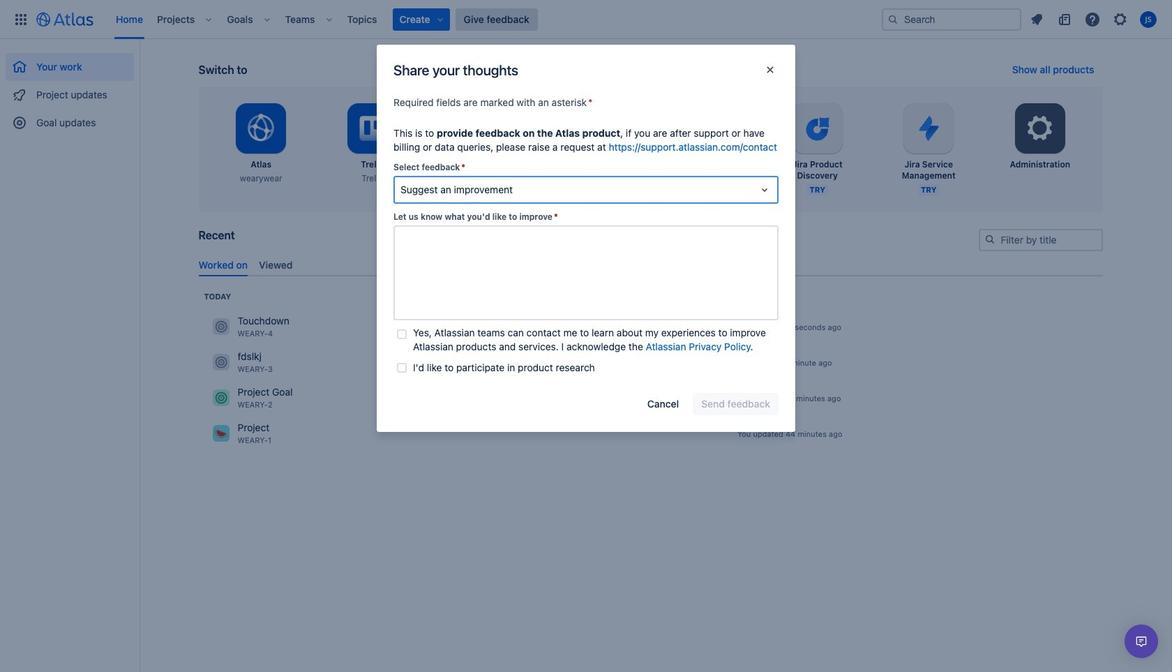 Task type: describe. For each thing, give the bounding box(es) containing it.
Search field
[[882, 8, 1022, 30]]

2 townsquare image from the top
[[213, 390, 229, 407]]

help image
[[1085, 11, 1102, 28]]

settings image
[[1024, 112, 1058, 145]]

Filter by title field
[[981, 230, 1102, 250]]

2 townsquare image from the top
[[213, 425, 229, 442]]

open image
[[757, 182, 774, 198]]



Task type: locate. For each thing, give the bounding box(es) containing it.
close modal image
[[762, 61, 779, 78]]

0 vertical spatial townsquare image
[[213, 319, 229, 335]]

heading
[[204, 291, 231, 302]]

banner
[[0, 0, 1173, 39]]

townsquare image
[[213, 354, 229, 371], [213, 425, 229, 442]]

1 townsquare image from the top
[[213, 319, 229, 335]]

1 townsquare image from the top
[[213, 354, 229, 371]]

top element
[[8, 0, 882, 39]]

None text field
[[394, 226, 779, 320]]

group
[[6, 39, 134, 141]]

1 vertical spatial townsquare image
[[213, 390, 229, 407]]

townsquare image
[[213, 319, 229, 335], [213, 390, 229, 407]]

search image
[[985, 234, 996, 245]]

search image
[[888, 14, 899, 25]]

0 vertical spatial townsquare image
[[213, 354, 229, 371]]

tab list
[[193, 253, 1109, 276]]

1 vertical spatial townsquare image
[[213, 425, 229, 442]]

open intercom messenger image
[[1134, 633, 1151, 650]]



Task type: vqa. For each thing, say whether or not it's contained in the screenshot.
dialog
no



